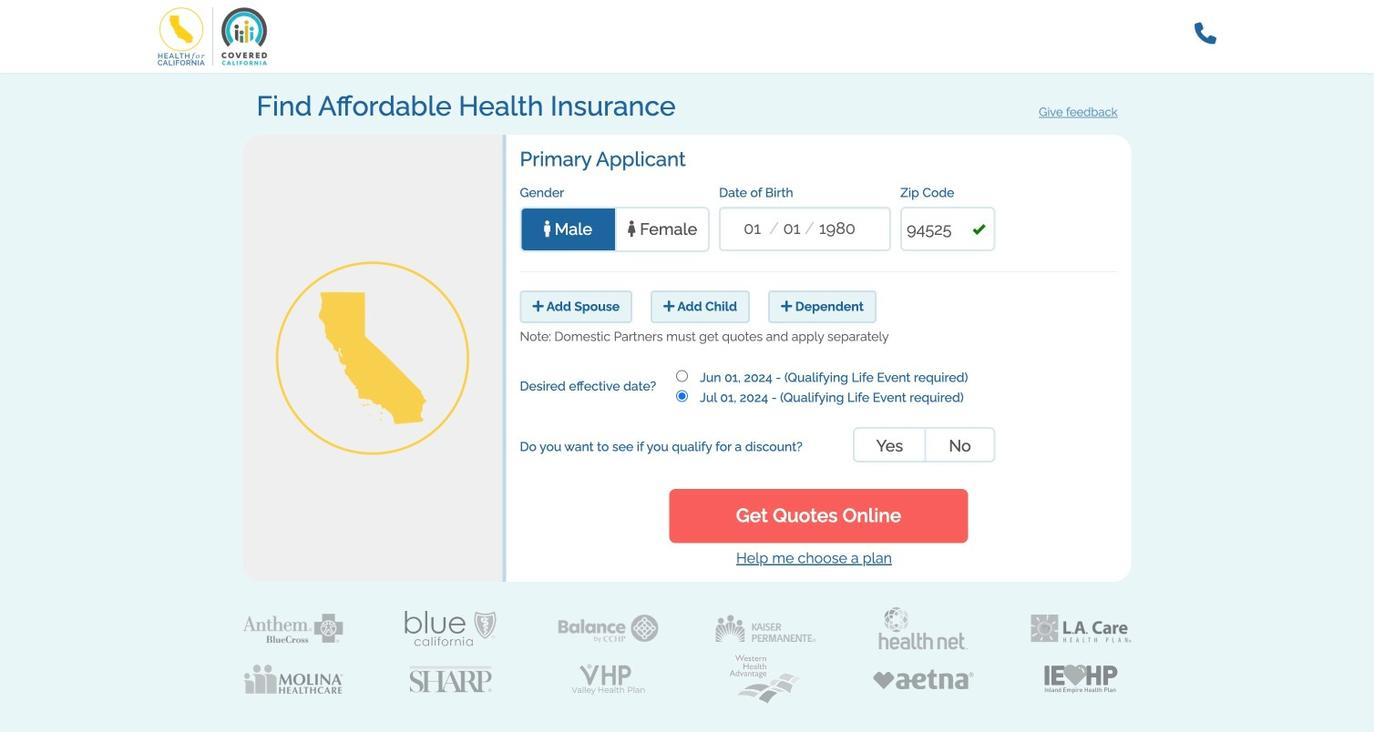 Task type: locate. For each thing, give the bounding box(es) containing it.
mm text field
[[736, 209, 769, 249]]

None text field
[[901, 207, 996, 252]]

plus image
[[533, 301, 544, 313], [664, 301, 675, 313], [781, 301, 792, 313]]

female image
[[628, 221, 636, 238]]

1 horizontal spatial plus image
[[664, 301, 675, 313]]

3 plus image from the left
[[781, 301, 792, 313]]

aetna health of california inc. image
[[874, 670, 974, 690]]

form
[[243, 91, 1132, 728]]

covered california kaiser plans image
[[716, 616, 816, 643]]

yyyy text field
[[815, 209, 860, 249]]

None radio
[[676, 391, 688, 403]]

2 horizontal spatial plus image
[[781, 301, 792, 313]]

None radio
[[676, 371, 688, 383]]

2 plus image from the left
[[664, 301, 675, 313]]

0 horizontal spatial plus image
[[533, 301, 544, 313]]



Task type: describe. For each thing, give the bounding box(es) containing it.
covered california health net plans image
[[878, 607, 969, 651]]

1 plus image from the left
[[533, 301, 544, 313]]

male image
[[544, 221, 551, 238]]

valley health insurance image
[[572, 664, 645, 695]]

ok image
[[973, 223, 985, 236]]

sharp health insurance image
[[410, 667, 492, 693]]

health insurance quotes for california image
[[243, 229, 503, 489]]

anthem blue cross covered ca image
[[243, 614, 343, 644]]

covered california blue shield image
[[405, 612, 496, 647]]

molina health insurance image
[[243, 665, 343, 694]]

chinese community health plan image
[[558, 615, 659, 643]]

dd text field
[[779, 209, 805, 249]]

western health advantage health insurance image
[[730, 656, 803, 704]]



